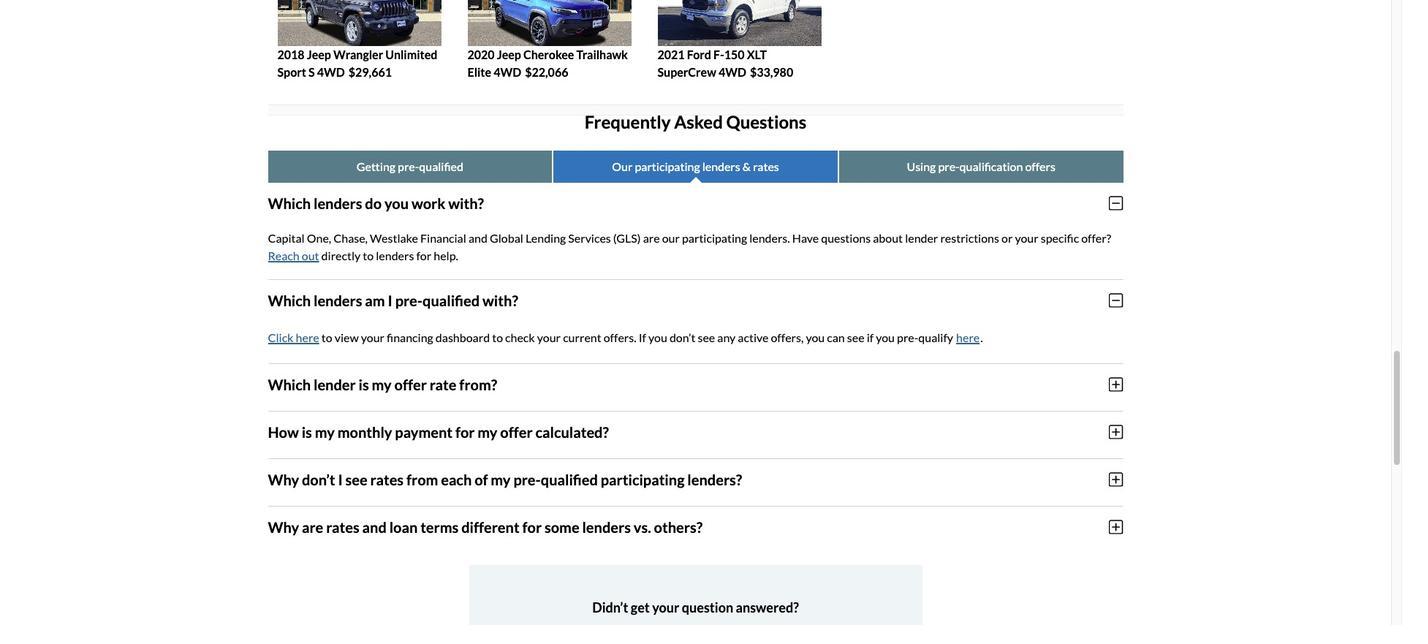 Task type: vqa. For each thing, say whether or not it's contained in the screenshot.
Some
yes



Task type: locate. For each thing, give the bounding box(es) containing it.
1 vertical spatial plus square image
[[1109, 424, 1123, 440]]

0 vertical spatial for
[[416, 248, 431, 262]]

1 vertical spatial for
[[455, 423, 475, 441]]

2 plus square image from the top
[[1109, 424, 1123, 440]]

plus square image
[[1109, 376, 1123, 392], [1109, 424, 1123, 440], [1109, 519, 1123, 535]]

lending
[[526, 231, 566, 245]]

how is my monthly payment for my offer calculated?
[[268, 423, 609, 441]]

1 horizontal spatial jeep
[[497, 47, 521, 61]]

1 why from the top
[[268, 470, 299, 488]]

1 horizontal spatial rates
[[370, 470, 404, 488]]

lenders left &
[[702, 159, 740, 173]]

tab list
[[268, 0, 1123, 115]]

getting pre-qualified button
[[268, 150, 552, 182]]

lenders?
[[687, 470, 742, 488]]

see
[[698, 330, 715, 344], [847, 330, 864, 344], [345, 470, 368, 488]]

i right am
[[388, 291, 392, 309]]

of
[[475, 470, 488, 488]]

help.
[[434, 248, 458, 262]]

which lender is my offer rate from?
[[268, 375, 497, 393]]

chase,
[[334, 231, 368, 245]]

1 vertical spatial don't
[[302, 470, 335, 488]]

your right view
[[361, 330, 385, 344]]

which lenders do you work with?
[[268, 194, 484, 212]]

1 here from the left
[[296, 330, 319, 344]]

which for which lender is my offer rate from?
[[268, 375, 311, 393]]

our participating lenders & rates
[[612, 159, 779, 173]]

my inside which lender is my offer rate from? button
[[372, 375, 392, 393]]

participating up vs.
[[601, 470, 685, 488]]

rates left from in the bottom left of the page
[[370, 470, 404, 488]]

0 horizontal spatial 4wd
[[317, 65, 345, 79]]

0 vertical spatial lender
[[905, 231, 938, 245]]

offer left "rate"
[[394, 375, 427, 393]]

i down monthly
[[338, 470, 343, 488]]

directly
[[321, 248, 361, 262]]

your right or
[[1015, 231, 1039, 245]]

lenders inside dropdown button
[[314, 291, 362, 309]]

0 vertical spatial qualified
[[419, 159, 463, 173]]

our
[[612, 159, 633, 173]]

0 vertical spatial and
[[469, 231, 488, 245]]

to left check
[[492, 330, 503, 344]]

plus square image for some
[[1109, 519, 1123, 535]]

lenders inside the frequently asked questions tab list
[[702, 159, 740, 173]]

0 horizontal spatial rates
[[326, 518, 359, 536]]

any
[[717, 330, 736, 344]]

and left loan on the bottom
[[362, 518, 387, 536]]

4wd inside the 2020 jeep cherokee trailhawk elite 4wd
[[494, 65, 521, 79]]

here left .
[[956, 330, 980, 344]]

offers,
[[771, 330, 804, 344]]

don't
[[670, 330, 696, 344], [302, 470, 335, 488]]

1 vertical spatial offer
[[500, 423, 533, 441]]

for inside the capital one, chase, westlake financial and global lending services (gls) are our participating lenders. have questions about lender restrictions or your specific offer? reach out directly to lenders for help.
[[416, 248, 431, 262]]

which inside button
[[268, 375, 311, 393]]

current
[[563, 330, 601, 344]]

2 horizontal spatial rates
[[753, 159, 779, 173]]

see left any
[[698, 330, 715, 344]]

i
[[388, 291, 392, 309], [338, 470, 343, 488]]

4wd for supercrew
[[719, 65, 746, 79]]

1 vertical spatial lender
[[314, 375, 356, 393]]

rates inside the frequently asked questions tab list
[[753, 159, 779, 173]]

which down click here link
[[268, 375, 311, 393]]

pre- right getting
[[398, 159, 419, 173]]

1 vertical spatial qualified
[[423, 291, 480, 309]]

offer
[[394, 375, 427, 393], [500, 423, 533, 441]]

minus square image
[[1109, 292, 1123, 308]]

you inside dropdown button
[[384, 194, 409, 212]]

qualified up dashboard
[[423, 291, 480, 309]]

1 horizontal spatial here
[[956, 330, 980, 344]]

4wd inside 2021 ford f-150 xlt supercrew 4wd
[[719, 65, 746, 79]]

1 vertical spatial participating
[[682, 231, 747, 245]]

lenders inside the capital one, chase, westlake financial and global lending services (gls) are our participating lenders. have questions about lender restrictions or your specific offer? reach out directly to lenders for help.
[[376, 248, 414, 262]]

check
[[505, 330, 535, 344]]

pre- right of
[[513, 470, 541, 488]]

1 horizontal spatial for
[[455, 423, 475, 441]]

is up monthly
[[359, 375, 369, 393]]

see down monthly
[[345, 470, 368, 488]]

2018 jeep wrangler unlimited sport s 4wd
[[277, 47, 437, 79]]

do
[[365, 194, 382, 212]]

jeep for s
[[307, 47, 331, 61]]

3 which from the top
[[268, 375, 311, 393]]

our
[[662, 231, 680, 245]]

4wd for s
[[317, 65, 345, 79]]

3 plus square image from the top
[[1109, 519, 1123, 535]]

lenders left am
[[314, 291, 362, 309]]

2 vertical spatial which
[[268, 375, 311, 393]]

qualified inside the frequently asked questions tab list
[[419, 159, 463, 173]]

why don't i see rates from each of my pre-qualified participating lenders?
[[268, 470, 742, 488]]

1 vertical spatial which
[[268, 291, 311, 309]]

using pre-qualification offers
[[907, 159, 1055, 173]]

0 horizontal spatial and
[[362, 518, 387, 536]]

2 here from the left
[[956, 330, 980, 344]]

4wd right s
[[317, 65, 345, 79]]

1 vertical spatial is
[[302, 423, 312, 441]]

which inside dropdown button
[[268, 291, 311, 309]]

pre- right using
[[938, 159, 960, 173]]

loan
[[389, 518, 418, 536]]

0 vertical spatial offer
[[394, 375, 427, 393]]

my right of
[[491, 470, 511, 488]]

1 which from the top
[[268, 194, 311, 212]]

trailhawk
[[576, 47, 628, 61]]

0 vertical spatial with?
[[448, 194, 484, 212]]

2 why from the top
[[268, 518, 299, 536]]

1 horizontal spatial are
[[643, 231, 660, 245]]

with?
[[448, 194, 484, 212], [483, 291, 518, 309]]

which up click here link
[[268, 291, 311, 309]]

lenders left do
[[314, 194, 362, 212]]

2 which from the top
[[268, 291, 311, 309]]

1 vertical spatial rates
[[370, 470, 404, 488]]

pre- right am
[[395, 291, 423, 309]]

services
[[568, 231, 611, 245]]

my inside why don't i see rates from each of my pre-qualified participating lenders? button
[[491, 470, 511, 488]]

to down chase,
[[363, 248, 374, 262]]

which inside dropdown button
[[268, 194, 311, 212]]

elite
[[467, 65, 491, 79]]

work
[[411, 194, 445, 212]]

1 vertical spatial i
[[338, 470, 343, 488]]

click here to view your financing dashboard to check your current offers. if you don't see any active offers, you can see if you pre-qualify here .
[[268, 330, 983, 344]]

0 vertical spatial are
[[643, 231, 660, 245]]

0 vertical spatial don't
[[670, 330, 696, 344]]

here
[[296, 330, 319, 344], [956, 330, 980, 344]]

0 vertical spatial why
[[268, 470, 299, 488]]

1 horizontal spatial don't
[[670, 330, 696, 344]]

jeep inside the 2020 jeep cherokee trailhawk elite 4wd
[[497, 47, 521, 61]]

my up monthly
[[372, 375, 392, 393]]

to
[[363, 248, 374, 262], [322, 330, 332, 344], [492, 330, 503, 344]]

for right "payment"
[[455, 423, 475, 441]]

qualified
[[419, 159, 463, 173], [423, 291, 480, 309], [541, 470, 598, 488]]

and inside the capital one, chase, westlake financial and global lending services (gls) are our participating lenders. have questions about lender restrictions or your specific offer? reach out directly to lenders for help.
[[469, 231, 488, 245]]

for left help.
[[416, 248, 431, 262]]

don't inside why don't i see rates from each of my pre-qualified participating lenders? button
[[302, 470, 335, 488]]

2 vertical spatial rates
[[326, 518, 359, 536]]

2 horizontal spatial 4wd
[[719, 65, 746, 79]]

0 horizontal spatial are
[[302, 518, 323, 536]]

0 horizontal spatial lender
[[314, 375, 356, 393]]

see left if
[[847, 330, 864, 344]]

0 horizontal spatial i
[[338, 470, 343, 488]]

2 vertical spatial participating
[[601, 470, 685, 488]]

0 vertical spatial participating
[[635, 159, 700, 173]]

qualified down calculated?
[[541, 470, 598, 488]]

2 vertical spatial plus square image
[[1109, 519, 1123, 535]]

are inside the capital one, chase, westlake financial and global lending services (gls) are our participating lenders. have questions about lender restrictions or your specific offer? reach out directly to lenders for help.
[[643, 231, 660, 245]]

qualified up work
[[419, 159, 463, 173]]

with? up check
[[483, 291, 518, 309]]

which lender is my offer rate from? button
[[268, 364, 1123, 405]]

terms
[[420, 518, 459, 536]]

lenders left vs.
[[582, 518, 631, 536]]

jeep inside 2018 jeep wrangler unlimited sport s 4wd
[[307, 47, 331, 61]]

rates right &
[[753, 159, 779, 173]]

from
[[406, 470, 438, 488]]

calculated?
[[535, 423, 609, 441]]

2 horizontal spatial for
[[522, 518, 542, 536]]

rates left loan on the bottom
[[326, 518, 359, 536]]

1 horizontal spatial and
[[469, 231, 488, 245]]

others?
[[654, 518, 703, 536]]

0 horizontal spatial for
[[416, 248, 431, 262]]

your
[[1015, 231, 1039, 245], [361, 330, 385, 344], [537, 330, 561, 344], [652, 599, 679, 615]]

how is my monthly payment for my offer calculated? button
[[268, 411, 1123, 452]]

here right click
[[296, 330, 319, 344]]

lenders down westlake
[[376, 248, 414, 262]]

participating down the "which lenders do you work with?" dropdown button
[[682, 231, 747, 245]]

see inside button
[[345, 470, 368, 488]]

1 jeep from the left
[[307, 47, 331, 61]]

lender down view
[[314, 375, 356, 393]]

1 plus square image from the top
[[1109, 376, 1123, 392]]

questions
[[821, 231, 871, 245]]

1 vertical spatial why
[[268, 518, 299, 536]]

why for why don't i see rates from each of my pre-qualified participating lenders?
[[268, 470, 299, 488]]

why are rates and loan terms different for some lenders vs. others? button
[[268, 506, 1123, 547]]

2 4wd from the left
[[494, 65, 521, 79]]

0 horizontal spatial don't
[[302, 470, 335, 488]]

my left monthly
[[315, 423, 335, 441]]

which up capital
[[268, 194, 311, 212]]

offer?
[[1081, 231, 1111, 245]]

1 vertical spatial and
[[362, 518, 387, 536]]

1 4wd from the left
[[317, 65, 345, 79]]

from?
[[459, 375, 497, 393]]

0 horizontal spatial jeep
[[307, 47, 331, 61]]

1 horizontal spatial i
[[388, 291, 392, 309]]

jeep right 2020
[[497, 47, 521, 61]]

which
[[268, 194, 311, 212], [268, 291, 311, 309], [268, 375, 311, 393]]

for
[[416, 248, 431, 262], [455, 423, 475, 441], [522, 518, 542, 536]]

specific
[[1041, 231, 1079, 245]]

offer up why don't i see rates from each of my pre-qualified participating lenders? on the bottom
[[500, 423, 533, 441]]

0 horizontal spatial here
[[296, 330, 319, 344]]

1 horizontal spatial 4wd
[[494, 65, 521, 79]]

1 horizontal spatial to
[[363, 248, 374, 262]]

is right the how
[[302, 423, 312, 441]]

(gls)
[[613, 231, 641, 245]]

asked
[[674, 111, 723, 132]]

plus square image inside why are rates and loan terms different for some lenders vs. others? button
[[1109, 519, 1123, 535]]

with? right work
[[448, 194, 484, 212]]

0 vertical spatial which
[[268, 194, 311, 212]]

1 vertical spatial with?
[[483, 291, 518, 309]]

are
[[643, 231, 660, 245], [302, 518, 323, 536]]

0 vertical spatial plus square image
[[1109, 376, 1123, 392]]

lenders
[[702, 159, 740, 173], [314, 194, 362, 212], [376, 248, 414, 262], [314, 291, 362, 309], [582, 518, 631, 536]]

and
[[469, 231, 488, 245], [362, 518, 387, 536]]

your right get
[[652, 599, 679, 615]]

restrictions
[[940, 231, 999, 245]]

participating
[[635, 159, 700, 173], [682, 231, 747, 245], [601, 470, 685, 488]]

participating inside the frequently asked questions tab list
[[635, 159, 700, 173]]

participating right our on the top
[[635, 159, 700, 173]]

and left global
[[469, 231, 488, 245]]

lenders inside dropdown button
[[314, 194, 362, 212]]

your inside the capital one, chase, westlake financial and global lending services (gls) are our participating lenders. have questions about lender restrictions or your specific offer? reach out directly to lenders for help.
[[1015, 231, 1039, 245]]

plus square image for calculated?
[[1109, 424, 1123, 440]]

for left some
[[522, 518, 542, 536]]

$29,661
[[348, 65, 392, 79]]

3 4wd from the left
[[719, 65, 746, 79]]

lender
[[905, 231, 938, 245], [314, 375, 356, 393]]

0 horizontal spatial see
[[345, 470, 368, 488]]

one,
[[307, 231, 331, 245]]

to left view
[[322, 330, 332, 344]]

xlt
[[747, 47, 767, 61]]

which for which lenders am i pre-qualified with?
[[268, 291, 311, 309]]

jeep up s
[[307, 47, 331, 61]]

why are rates and loan terms different for some lenders vs. others?
[[268, 518, 703, 536]]

1 horizontal spatial lender
[[905, 231, 938, 245]]

rate
[[430, 375, 457, 393]]

4wd
[[317, 65, 345, 79], [494, 65, 521, 79], [719, 65, 746, 79]]

0 horizontal spatial offer
[[394, 375, 427, 393]]

0 vertical spatial rates
[[753, 159, 779, 173]]

4wd inside 2018 jeep wrangler unlimited sport s 4wd
[[317, 65, 345, 79]]

plus square image inside how is my monthly payment for my offer calculated? button
[[1109, 424, 1123, 440]]

lender inside the capital one, chase, westlake financial and global lending services (gls) are our participating lenders. have questions about lender restrictions or your specific offer? reach out directly to lenders for help.
[[905, 231, 938, 245]]

1 horizontal spatial is
[[359, 375, 369, 393]]

our participating lenders & rates tab panel
[[268, 182, 1123, 553]]

1 vertical spatial are
[[302, 518, 323, 536]]

lender right about
[[905, 231, 938, 245]]

4wd down 150
[[719, 65, 746, 79]]

which for which lenders do you work with?
[[268, 194, 311, 212]]

questions
[[726, 111, 806, 132]]

0 vertical spatial i
[[388, 291, 392, 309]]

4wd right elite
[[494, 65, 521, 79]]

0 vertical spatial is
[[359, 375, 369, 393]]

2 jeep from the left
[[497, 47, 521, 61]]

1 horizontal spatial offer
[[500, 423, 533, 441]]



Task type: describe. For each thing, give the bounding box(es) containing it.
our participating lenders & rates button
[[554, 150, 838, 182]]

2 horizontal spatial to
[[492, 330, 503, 344]]

and inside button
[[362, 518, 387, 536]]

s
[[309, 65, 315, 79]]

1 horizontal spatial see
[[698, 330, 715, 344]]

offers.
[[604, 330, 636, 344]]

each
[[441, 470, 472, 488]]

didn't
[[592, 599, 628, 615]]

pre- inside which lenders am i pre-qualified with? dropdown button
[[395, 291, 423, 309]]

wrangler
[[333, 47, 383, 61]]

which lenders do you work with? button
[[268, 182, 1123, 223]]

capital one, chase, westlake financial and global lending services (gls) are our participating lenders. have questions about lender restrictions or your specific offer? reach out directly to lenders for help.
[[268, 231, 1111, 262]]

2021
[[658, 47, 685, 61]]

&
[[743, 159, 751, 173]]

2021 ford f-150 xlt supercrew 4wd
[[658, 47, 767, 79]]

with? inside dropdown button
[[483, 291, 518, 309]]

offers
[[1025, 159, 1055, 173]]

if
[[639, 330, 646, 344]]

which lenders am i pre-qualified with?
[[268, 291, 518, 309]]

minus square image
[[1109, 195, 1123, 211]]

financing
[[387, 330, 433, 344]]

lender inside which lender is my offer rate from? button
[[314, 375, 356, 393]]

$22,066
[[525, 65, 568, 79]]

pre- inside why don't i see rates from each of my pre-qualified participating lenders? button
[[513, 470, 541, 488]]

can
[[827, 330, 845, 344]]

lenders.
[[749, 231, 790, 245]]

qualify
[[918, 330, 953, 344]]

getting
[[357, 159, 395, 173]]

using
[[907, 159, 936, 173]]

ford
[[687, 47, 711, 61]]

answered?
[[736, 599, 799, 615]]

click here link
[[268, 330, 319, 344]]

why don't i see rates from each of my pre-qualified participating lenders? button
[[268, 459, 1123, 500]]

pre- inside getting pre-qualified button
[[398, 159, 419, 173]]

offer inside which lender is my offer rate from? button
[[394, 375, 427, 393]]

click
[[268, 330, 294, 344]]

didn't get your question answered?
[[592, 599, 799, 615]]

pre- inside using pre-qualification offers button
[[938, 159, 960, 173]]

with? inside dropdown button
[[448, 194, 484, 212]]

if
[[867, 330, 874, 344]]

some
[[545, 518, 579, 536]]

2018
[[277, 47, 305, 61]]

different
[[461, 518, 520, 536]]

am
[[365, 291, 385, 309]]

out
[[302, 248, 319, 262]]

view
[[335, 330, 359, 344]]

150
[[724, 47, 745, 61]]

get
[[631, 599, 650, 615]]

0 horizontal spatial to
[[322, 330, 332, 344]]

monthly
[[338, 423, 392, 441]]

i inside dropdown button
[[388, 291, 392, 309]]

or
[[1002, 231, 1013, 245]]

sport
[[277, 65, 306, 79]]

how
[[268, 423, 299, 441]]

2 vertical spatial qualified
[[541, 470, 598, 488]]

offer inside how is my monthly payment for my offer calculated? button
[[500, 423, 533, 441]]

rates for see
[[370, 470, 404, 488]]

plus square image
[[1109, 471, 1123, 487]]

0 horizontal spatial is
[[302, 423, 312, 441]]

unlimited
[[385, 47, 437, 61]]

global
[[490, 231, 523, 245]]

using pre-qualification offers button
[[839, 150, 1123, 182]]

to inside the capital one, chase, westlake financial and global lending services (gls) are our participating lenders. have questions about lender restrictions or your specific offer? reach out directly to lenders for help.
[[363, 248, 374, 262]]

qualified inside dropdown button
[[423, 291, 480, 309]]

tab list containing 2018 jeep wrangler unlimited sport s 4wd
[[268, 0, 1123, 115]]

i inside button
[[338, 470, 343, 488]]

qualification
[[960, 159, 1023, 173]]

reach out link
[[268, 248, 319, 262]]

why for why are rates and loan terms different for some lenders vs. others?
[[268, 518, 299, 536]]

jeep for 4wd
[[497, 47, 521, 61]]

plus square image inside which lender is my offer rate from? button
[[1109, 376, 1123, 392]]

frequently
[[585, 111, 671, 132]]

frequently asked questions tab list
[[268, 150, 1123, 182]]

rates for &
[[753, 159, 779, 173]]

capital
[[268, 231, 305, 245]]

$33,980
[[750, 65, 793, 79]]

reach
[[268, 248, 299, 262]]

participating inside the capital one, chase, westlake financial and global lending services (gls) are our participating lenders. have questions about lender restrictions or your specific offer? reach out directly to lenders for help.
[[682, 231, 747, 245]]

westlake
[[370, 231, 418, 245]]

here button
[[956, 326, 980, 348]]

2 horizontal spatial see
[[847, 330, 864, 344]]

supercrew
[[658, 65, 716, 79]]

about
[[873, 231, 903, 245]]

which lenders am i pre-qualified with? button
[[268, 280, 1123, 321]]

my up of
[[478, 423, 497, 441]]

2020 jeep cherokee trailhawk elite 4wd
[[467, 47, 628, 79]]

are inside why are rates and loan terms different for some lenders vs. others? button
[[302, 518, 323, 536]]

active
[[738, 330, 769, 344]]

2020
[[467, 47, 495, 61]]

frequently asked questions
[[585, 111, 806, 132]]

cherokee
[[523, 47, 574, 61]]

your right check
[[537, 330, 561, 344]]

payment
[[395, 423, 453, 441]]

.
[[980, 330, 983, 344]]

financial
[[420, 231, 466, 245]]

getting pre-qualified
[[357, 159, 463, 173]]

2 vertical spatial for
[[522, 518, 542, 536]]

pre- right if
[[897, 330, 918, 344]]



